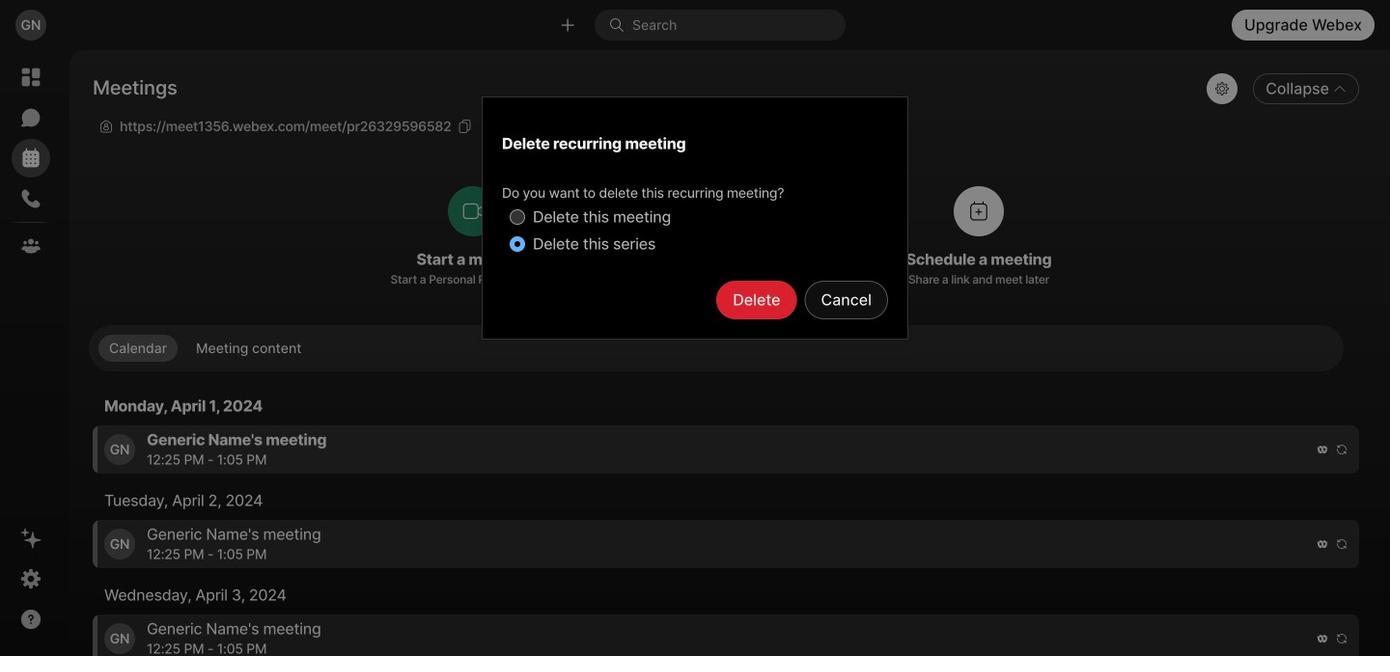 Task type: describe. For each thing, give the bounding box(es) containing it.
webex tab list
[[12, 58, 50, 266]]



Task type: locate. For each thing, give the bounding box(es) containing it.
Delete this meeting radio
[[510, 210, 525, 225]]

option group
[[502, 204, 679, 258]]

Delete this series radio
[[510, 237, 525, 252]]

dialog
[[482, 97, 909, 560]]

navigation
[[0, 50, 62, 657]]



Task type: vqa. For each thing, say whether or not it's contained in the screenshot.
DELETE THIS MEETING radio
yes



